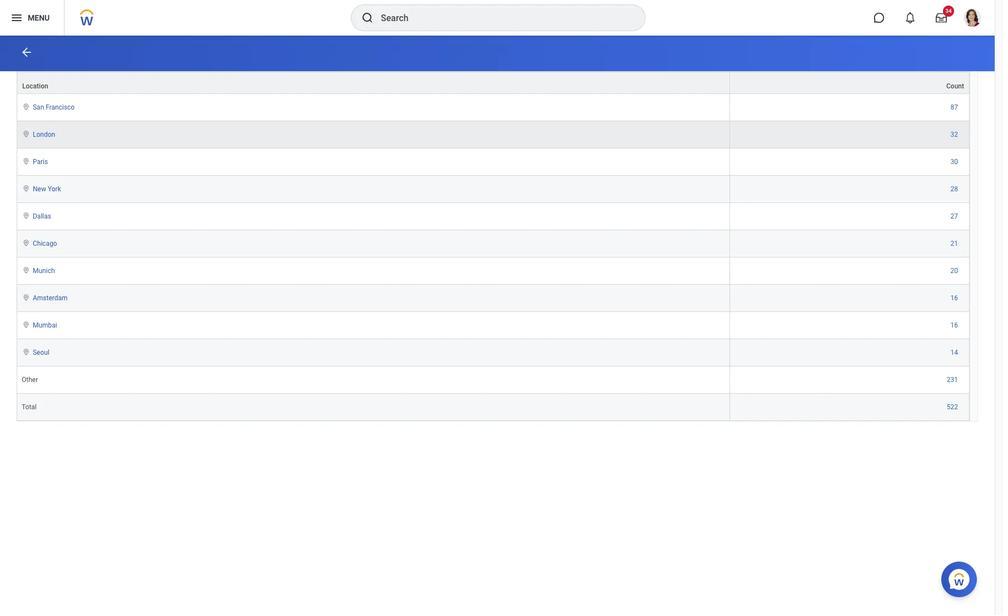 Task type: vqa. For each thing, say whether or not it's contained in the screenshot.
2nd 16 from the bottom
yes



Task type: describe. For each thing, give the bounding box(es) containing it.
row containing new york
[[17, 176, 970, 203]]

york
[[48, 185, 61, 193]]

paris
[[33, 158, 48, 166]]

location image for chicago
[[22, 239, 31, 247]]

other
[[22, 376, 38, 384]]

location
[[22, 82, 48, 90]]

new
[[33, 185, 46, 193]]

location image for paris
[[22, 157, 31, 165]]

new york
[[33, 185, 61, 193]]

count
[[947, 82, 965, 90]]

27 button
[[951, 212, 960, 221]]

munich link
[[33, 265, 55, 275]]

row containing seoul
[[17, 339, 970, 367]]

munich
[[33, 267, 55, 275]]

location image for dallas
[[22, 212, 31, 220]]

16 button for amsterdam
[[951, 294, 960, 303]]

san francisco link
[[33, 101, 75, 111]]

32
[[951, 131, 958, 139]]

location button
[[17, 72, 730, 93]]

28
[[951, 185, 958, 193]]

francisco
[[46, 103, 75, 111]]

87
[[951, 103, 958, 111]]

new york link
[[33, 183, 61, 193]]

location image for mumbai
[[22, 321, 31, 329]]

san francisco
[[33, 103, 75, 111]]

row containing total
[[17, 394, 970, 421]]

28 button
[[951, 185, 960, 194]]

justify image
[[10, 11, 23, 24]]

location image for munich
[[22, 266, 31, 274]]

row containing paris
[[17, 149, 970, 176]]

menu button
[[0, 0, 64, 36]]

inbox large image
[[936, 12, 947, 23]]

16 for mumbai
[[951, 322, 958, 329]]

20 button
[[951, 266, 960, 275]]

231
[[947, 376, 958, 384]]

row containing location
[[17, 72, 970, 94]]

Search Workday  search field
[[381, 6, 622, 30]]

notifications large image
[[905, 12, 916, 23]]

34 button
[[930, 6, 955, 30]]

seoul link
[[33, 347, 49, 357]]

30 button
[[951, 157, 960, 166]]

row containing amsterdam
[[17, 285, 970, 312]]

21
[[951, 240, 958, 248]]

row containing chicago
[[17, 230, 970, 258]]



Task type: locate. For each thing, give the bounding box(es) containing it.
menu
[[28, 13, 50, 22]]

5 location image from the top
[[22, 348, 31, 356]]

profile logan mcneil image
[[964, 9, 982, 29]]

location image left dallas
[[22, 212, 31, 220]]

dallas link
[[33, 210, 51, 220]]

5 location image from the top
[[22, 294, 31, 301]]

16 up the 14 on the right bottom of the page
[[951, 322, 958, 329]]

row containing london
[[17, 121, 970, 149]]

total element
[[22, 401, 37, 411]]

location image for san francisco
[[22, 103, 31, 111]]

1 16 from the top
[[951, 294, 958, 302]]

16 down 20 'button' in the right top of the page
[[951, 294, 958, 302]]

16 button
[[951, 294, 960, 303], [951, 321, 960, 330]]

location image left paris 'link'
[[22, 157, 31, 165]]

other element
[[22, 374, 38, 384]]

location image left new
[[22, 185, 31, 192]]

1 16 button from the top
[[951, 294, 960, 303]]

2 row from the top
[[17, 94, 970, 121]]

location image left mumbai
[[22, 321, 31, 329]]

32 button
[[951, 130, 960, 139]]

16 button for mumbai
[[951, 321, 960, 330]]

san
[[33, 103, 44, 111]]

12 row from the top
[[17, 367, 970, 394]]

1 location image from the top
[[22, 103, 31, 111]]

16 for amsterdam
[[951, 294, 958, 302]]

row containing other
[[17, 367, 970, 394]]

london link
[[33, 128, 55, 139]]

14
[[951, 349, 958, 357]]

16 button down 20 'button' in the right top of the page
[[951, 294, 960, 303]]

30
[[951, 158, 958, 166]]

location image left 'san'
[[22, 103, 31, 111]]

seoul
[[33, 349, 49, 357]]

amsterdam link
[[33, 292, 68, 302]]

location image left munich link
[[22, 266, 31, 274]]

2 16 from the top
[[951, 322, 958, 329]]

87 button
[[951, 103, 960, 112]]

row containing dallas
[[17, 203, 970, 230]]

location image for amsterdam
[[22, 294, 31, 301]]

11 row from the top
[[17, 339, 970, 367]]

1 location image from the top
[[22, 157, 31, 165]]

522
[[947, 403, 958, 411]]

4 location image from the top
[[22, 321, 31, 329]]

16
[[951, 294, 958, 302], [951, 322, 958, 329]]

location image
[[22, 157, 31, 165], [22, 185, 31, 192], [22, 239, 31, 247], [22, 266, 31, 274], [22, 294, 31, 301]]

9 row from the top
[[17, 285, 970, 312]]

location image for seoul
[[22, 348, 31, 356]]

34
[[946, 8, 952, 14]]

3 location image from the top
[[22, 239, 31, 247]]

10 row from the top
[[17, 312, 970, 339]]

13 row from the top
[[17, 394, 970, 421]]

mumbai
[[33, 322, 57, 329]]

16 button up the 14 on the right bottom of the page
[[951, 321, 960, 330]]

1 vertical spatial 16 button
[[951, 321, 960, 330]]

0 vertical spatial 16 button
[[951, 294, 960, 303]]

522 button
[[947, 403, 960, 412]]

4 row from the top
[[17, 149, 970, 176]]

location image left "amsterdam"
[[22, 294, 31, 301]]

0 vertical spatial 16
[[951, 294, 958, 302]]

6 row from the top
[[17, 203, 970, 230]]

paris link
[[33, 156, 48, 166]]

row
[[17, 72, 970, 94], [17, 94, 970, 121], [17, 121, 970, 149], [17, 149, 970, 176], [17, 176, 970, 203], [17, 203, 970, 230], [17, 230, 970, 258], [17, 258, 970, 285], [17, 285, 970, 312], [17, 312, 970, 339], [17, 339, 970, 367], [17, 367, 970, 394], [17, 394, 970, 421]]

3 row from the top
[[17, 121, 970, 149]]

27
[[951, 212, 958, 220]]

row containing mumbai
[[17, 312, 970, 339]]

1 vertical spatial 16
[[951, 322, 958, 329]]

14 button
[[951, 348, 960, 357]]

8 row from the top
[[17, 258, 970, 285]]

total
[[22, 403, 37, 411]]

row containing munich
[[17, 258, 970, 285]]

location image left chicago link
[[22, 239, 31, 247]]

21 button
[[951, 239, 960, 248]]

location image left seoul link
[[22, 348, 31, 356]]

main content containing location
[[0, 36, 995, 427]]

3 location image from the top
[[22, 212, 31, 220]]

2 16 button from the top
[[951, 321, 960, 330]]

231 button
[[947, 375, 960, 384]]

london
[[33, 131, 55, 139]]

location image for new york
[[22, 185, 31, 192]]

2 location image from the top
[[22, 130, 31, 138]]

search image
[[361, 11, 374, 24]]

dallas
[[33, 212, 51, 220]]

chicago link
[[33, 238, 57, 248]]

1 row from the top
[[17, 72, 970, 94]]

count button
[[731, 72, 970, 93]]

20
[[951, 267, 958, 275]]

location image
[[22, 103, 31, 111], [22, 130, 31, 138], [22, 212, 31, 220], [22, 321, 31, 329], [22, 348, 31, 356]]

location image left london
[[22, 130, 31, 138]]

row containing san francisco
[[17, 94, 970, 121]]

chicago
[[33, 240, 57, 248]]

2 location image from the top
[[22, 185, 31, 192]]

5 row from the top
[[17, 176, 970, 203]]

amsterdam
[[33, 294, 68, 302]]

location image for london
[[22, 130, 31, 138]]

main content
[[0, 36, 995, 427]]

7 row from the top
[[17, 230, 970, 258]]

4 location image from the top
[[22, 266, 31, 274]]

previous page image
[[20, 46, 33, 59]]

mumbai link
[[33, 319, 57, 329]]



